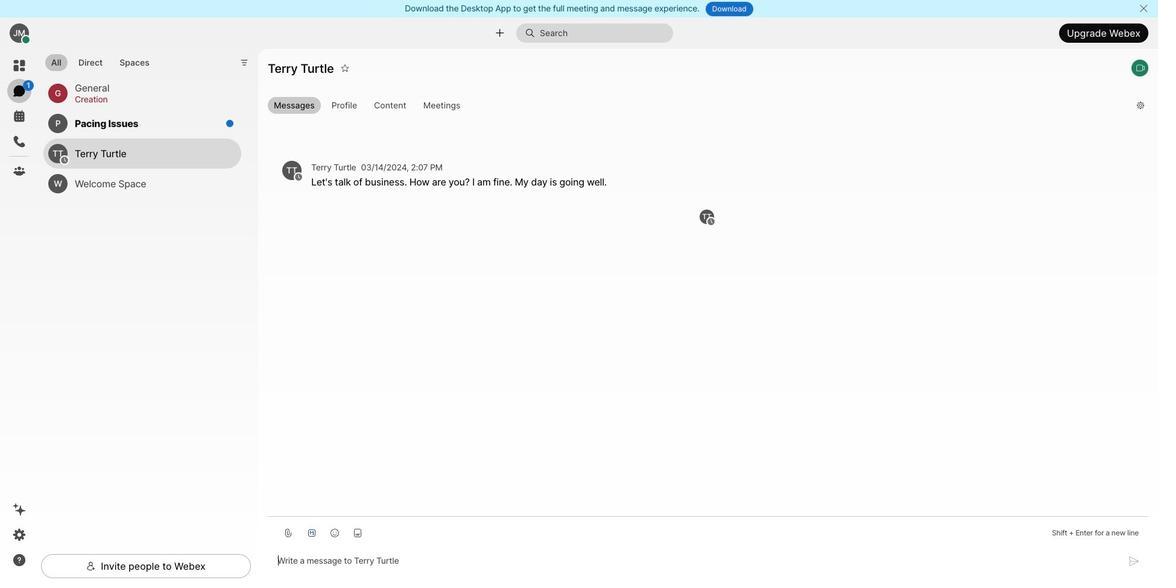 Task type: vqa. For each thing, say whether or not it's contained in the screenshot.
Terry Turtle list item
yes



Task type: locate. For each thing, give the bounding box(es) containing it.
group
[[268, 97, 1127, 116]]

webex tab list
[[7, 54, 34, 183]]

message composer toolbar element
[[268, 517, 1149, 545]]

tab list
[[42, 47, 158, 75]]

pacing issues, new messages list item
[[43, 108, 241, 139]]

navigation
[[0, 49, 39, 584]]

welcome space list item
[[43, 169, 241, 199]]



Task type: describe. For each thing, give the bounding box(es) containing it.
general list item
[[43, 78, 241, 108]]

new messages image
[[226, 119, 234, 128]]

cancel_16 image
[[1139, 4, 1149, 13]]

terry turtle list item
[[43, 139, 241, 169]]

creation element
[[75, 93, 227, 106]]



